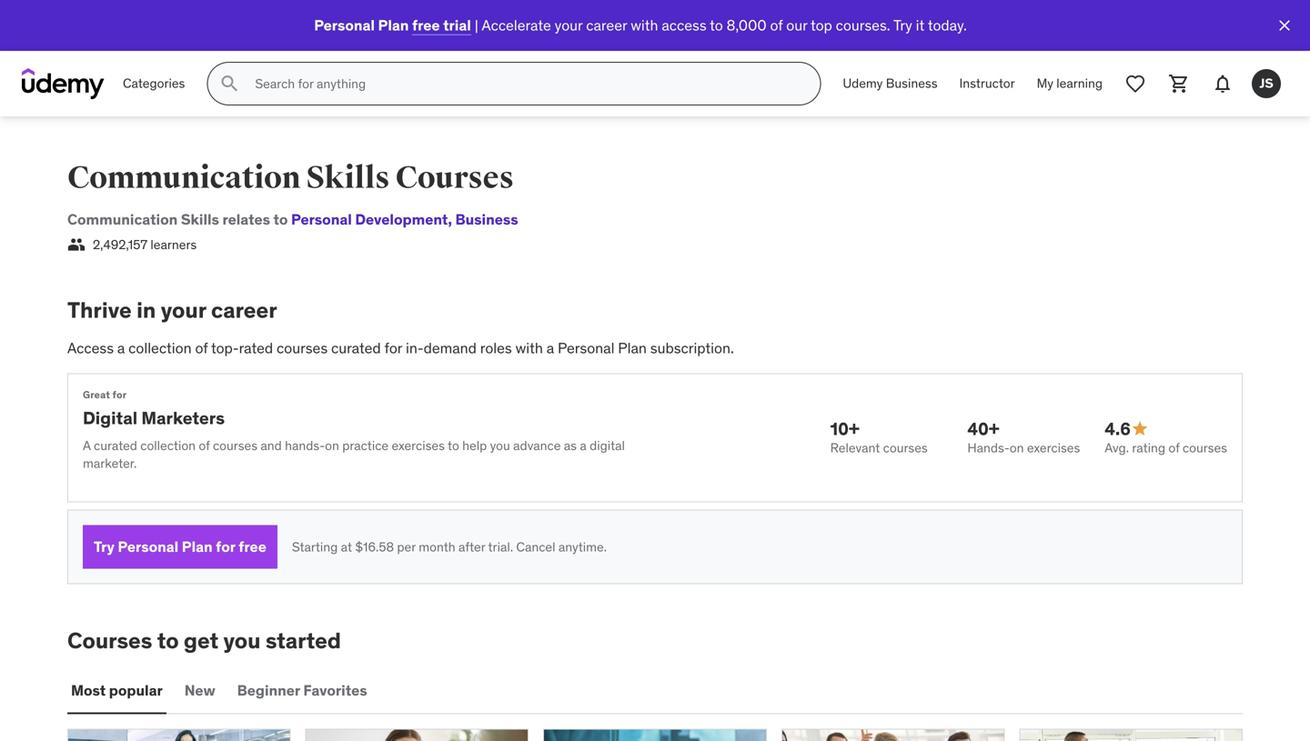 Task type: locate. For each thing, give the bounding box(es) containing it.
courses inside "great for digital marketers a curated collection of courses and hands-on practice exercises to help you advance as a digital marketer."
[[213, 438, 258, 454]]

0 horizontal spatial try
[[94, 538, 115, 556]]

shopping cart with 0 items image
[[1168, 73, 1190, 95]]

most popular
[[71, 681, 163, 700]]

help
[[462, 438, 487, 454]]

collection down thrive in your career
[[128, 339, 192, 358]]

and
[[261, 438, 282, 454]]

2 communication from the top
[[67, 210, 178, 229]]

skills up personal development link
[[306, 159, 390, 197]]

0 horizontal spatial exercises
[[392, 438, 445, 454]]

2 horizontal spatial plan
[[618, 339, 647, 358]]

try down "marketer."
[[94, 538, 115, 556]]

courses left and
[[213, 438, 258, 454]]

roles
[[480, 339, 512, 358]]

0 horizontal spatial a
[[117, 339, 125, 358]]

popular
[[109, 681, 163, 700]]

0 horizontal spatial free
[[239, 538, 266, 556]]

of left the top-
[[195, 339, 208, 358]]

0 vertical spatial for
[[384, 339, 402, 358]]

0 vertical spatial career
[[586, 16, 627, 34]]

courses up business link
[[395, 159, 514, 197]]

to right relates
[[273, 210, 288, 229]]

1 vertical spatial try
[[94, 538, 115, 556]]

Search for anything text field
[[251, 68, 798, 99]]

you right help
[[490, 438, 510, 454]]

for left starting
[[216, 538, 235, 556]]

curated up "marketer."
[[94, 438, 137, 454]]

1 vertical spatial your
[[161, 297, 206, 324]]

to left get
[[157, 627, 179, 655]]

communication up 2,492,157
[[67, 210, 178, 229]]

2 vertical spatial for
[[216, 538, 235, 556]]

0 vertical spatial courses
[[395, 159, 514, 197]]

hands-
[[285, 438, 325, 454]]

a right the access
[[117, 339, 125, 358]]

you right get
[[223, 627, 261, 655]]

for left in-
[[384, 339, 402, 358]]

today.
[[928, 16, 967, 34]]

curated
[[331, 339, 381, 358], [94, 438, 137, 454]]

1 horizontal spatial try
[[893, 16, 912, 34]]

1 communication from the top
[[67, 159, 301, 197]]

1 horizontal spatial you
[[490, 438, 510, 454]]

marketer.
[[83, 455, 137, 472]]

with left "access"
[[631, 16, 658, 34]]

as
[[564, 438, 577, 454]]

free left starting
[[239, 538, 266, 556]]

1 vertical spatial curated
[[94, 438, 137, 454]]

0 horizontal spatial plan
[[182, 538, 213, 556]]

1 vertical spatial small image
[[1131, 420, 1149, 438]]

0 vertical spatial with
[[631, 16, 658, 34]]

a
[[117, 339, 125, 358], [547, 339, 554, 358], [580, 438, 587, 454]]

your right accelerate
[[555, 16, 583, 34]]

0 vertical spatial small image
[[67, 236, 86, 254]]

of
[[770, 16, 783, 34], [195, 339, 208, 358], [199, 438, 210, 454], [1168, 440, 1180, 456]]

business
[[886, 75, 938, 92], [455, 210, 518, 229]]

with
[[631, 16, 658, 34], [515, 339, 543, 358]]

communication up learners
[[67, 159, 301, 197]]

at
[[341, 539, 352, 555]]

you inside "great for digital marketers a curated collection of courses and hands-on practice exercises to help you advance as a digital marketer."
[[490, 438, 510, 454]]

advance
[[513, 438, 561, 454]]

skills for relates
[[181, 210, 219, 229]]

on inside "great for digital marketers a curated collection of courses and hands-on practice exercises to help you advance as a digital marketer."
[[325, 438, 339, 454]]

0 vertical spatial you
[[490, 438, 510, 454]]

for
[[384, 339, 402, 358], [113, 388, 127, 401], [216, 538, 235, 556]]

8,000
[[727, 16, 767, 34]]

1 horizontal spatial for
[[216, 538, 235, 556]]

1 vertical spatial for
[[113, 388, 127, 401]]

0 horizontal spatial you
[[223, 627, 261, 655]]

plan
[[378, 16, 409, 34], [618, 339, 647, 358], [182, 538, 213, 556]]

new button
[[181, 669, 219, 713]]

career
[[586, 16, 627, 34], [211, 297, 277, 324]]

great
[[83, 388, 110, 401]]

categories button
[[112, 62, 196, 106]]

0 vertical spatial skills
[[306, 159, 390, 197]]

1 horizontal spatial with
[[631, 16, 658, 34]]

to left help
[[448, 438, 459, 454]]

new
[[184, 681, 215, 700]]

1 horizontal spatial on
[[1010, 440, 1024, 456]]

career inside "element"
[[211, 297, 277, 324]]

skills up learners
[[181, 210, 219, 229]]

on
[[325, 438, 339, 454], [1010, 440, 1024, 456]]

courses right relevant at right bottom
[[883, 440, 928, 456]]

1 horizontal spatial skills
[[306, 159, 390, 197]]

0 vertical spatial communication
[[67, 159, 301, 197]]

try
[[893, 16, 912, 34], [94, 538, 115, 556]]

curated left in-
[[331, 339, 381, 358]]

skills
[[306, 159, 390, 197], [181, 210, 219, 229]]

exercises right practice
[[392, 438, 445, 454]]

2 vertical spatial plan
[[182, 538, 213, 556]]

small image up rating
[[1131, 420, 1149, 438]]

udemy business
[[843, 75, 938, 92]]

learners
[[150, 236, 197, 253]]

collection
[[128, 339, 192, 358], [140, 438, 196, 454]]

1 horizontal spatial small image
[[1131, 420, 1149, 438]]

try personal plan for free link
[[83, 526, 277, 569]]

1 vertical spatial communication
[[67, 210, 178, 229]]

exercises left the "avg." at the bottom right of the page
[[1027, 440, 1080, 456]]

0 horizontal spatial on
[[325, 438, 339, 454]]

you
[[490, 438, 510, 454], [223, 627, 261, 655]]

free left 'trial'
[[412, 16, 440, 34]]

wishlist image
[[1124, 73, 1146, 95]]

0 horizontal spatial courses
[[67, 627, 152, 655]]

courses
[[277, 339, 328, 358], [213, 438, 258, 454], [883, 440, 928, 456], [1183, 440, 1227, 456]]

my
[[1037, 75, 1053, 92]]

instructor
[[959, 75, 1015, 92]]

submit search image
[[219, 73, 240, 95]]

courses up most popular
[[67, 627, 152, 655]]

1 horizontal spatial business
[[886, 75, 938, 92]]

1 vertical spatial you
[[223, 627, 261, 655]]

personal development link
[[291, 210, 448, 229]]

close image
[[1276, 16, 1294, 35]]

1 vertical spatial plan
[[618, 339, 647, 358]]

1 horizontal spatial career
[[586, 16, 627, 34]]

small image
[[67, 236, 86, 254], [1131, 420, 1149, 438]]

cancel
[[516, 539, 555, 555]]

with right roles
[[515, 339, 543, 358]]

0 horizontal spatial for
[[113, 388, 127, 401]]

small image inside thrive in your career "element"
[[1131, 420, 1149, 438]]

demand
[[424, 339, 477, 358]]

free trial link
[[412, 16, 471, 34]]

avg.
[[1105, 440, 1129, 456]]

per
[[397, 539, 416, 555]]

after
[[459, 539, 485, 555]]

personal
[[314, 16, 375, 34], [291, 210, 352, 229], [558, 339, 614, 358], [118, 538, 179, 556]]

0 horizontal spatial your
[[161, 297, 206, 324]]

to inside "great for digital marketers a curated collection of courses and hands-on practice exercises to help you advance as a digital marketer."
[[448, 438, 459, 454]]

career left "access"
[[586, 16, 627, 34]]

career up rated
[[211, 297, 277, 324]]

0 vertical spatial try
[[893, 16, 912, 34]]

for inside "great for digital marketers a curated collection of courses and hands-on practice exercises to help you advance as a digital marketer."
[[113, 388, 127, 401]]

communication skills courses
[[67, 159, 514, 197]]

free inside thrive in your career "element"
[[239, 538, 266, 556]]

small image left 2,492,157
[[67, 236, 86, 254]]

1 vertical spatial courses
[[67, 627, 152, 655]]

of left our
[[770, 16, 783, 34]]

to
[[710, 16, 723, 34], [273, 210, 288, 229], [448, 438, 459, 454], [157, 627, 179, 655]]

on inside 40+ hands-on exercises
[[1010, 440, 1024, 456]]

0 vertical spatial free
[[412, 16, 440, 34]]

marketers
[[141, 407, 225, 429]]

0 horizontal spatial curated
[[94, 438, 137, 454]]

2,492,157
[[93, 236, 147, 253]]

0 horizontal spatial career
[[211, 297, 277, 324]]

a right as
[[580, 438, 587, 454]]

business right development
[[455, 210, 518, 229]]

1 vertical spatial skills
[[181, 210, 219, 229]]

2 horizontal spatial for
[[384, 339, 402, 358]]

1 horizontal spatial your
[[555, 16, 583, 34]]

collection down digital marketers link
[[140, 438, 196, 454]]

1 horizontal spatial exercises
[[1027, 440, 1080, 456]]

1 vertical spatial with
[[515, 339, 543, 358]]

of down the marketers
[[199, 438, 210, 454]]

digital
[[83, 407, 138, 429]]

0 horizontal spatial with
[[515, 339, 543, 358]]

trial.
[[488, 539, 513, 555]]

1 horizontal spatial plan
[[378, 16, 409, 34]]

1 vertical spatial collection
[[140, 438, 196, 454]]

your
[[555, 16, 583, 34], [161, 297, 206, 324]]

2 horizontal spatial a
[[580, 438, 587, 454]]

for right great
[[113, 388, 127, 401]]

1 vertical spatial business
[[455, 210, 518, 229]]

0 horizontal spatial skills
[[181, 210, 219, 229]]

1 horizontal spatial a
[[547, 339, 554, 358]]

your right "in"
[[161, 297, 206, 324]]

0 horizontal spatial business
[[455, 210, 518, 229]]

js
[[1259, 75, 1273, 92]]

try left it
[[893, 16, 912, 34]]

starting at $16.58 per month after trial. cancel anytime.
[[292, 539, 607, 555]]

top
[[811, 16, 832, 34]]

free
[[412, 16, 440, 34], [239, 538, 266, 556]]

1 vertical spatial career
[[211, 297, 277, 324]]

a right roles
[[547, 339, 554, 358]]

1 vertical spatial free
[[239, 538, 266, 556]]

business right "udemy"
[[886, 75, 938, 92]]

0 vertical spatial curated
[[331, 339, 381, 358]]

get
[[184, 627, 218, 655]]



Task type: vqa. For each thing, say whether or not it's contained in the screenshot.
the bottom free
yes



Task type: describe. For each thing, give the bounding box(es) containing it.
categories
[[123, 75, 185, 92]]

exercises inside 40+ hands-on exercises
[[1027, 440, 1080, 456]]

it
[[916, 16, 925, 34]]

access a collection of top-rated courses curated for in-demand roles with a personal plan subscription.
[[67, 339, 734, 358]]

relates
[[222, 210, 270, 229]]

thrive
[[67, 297, 132, 324]]

|
[[475, 16, 479, 34]]

of right rating
[[1168, 440, 1180, 456]]

rated
[[239, 339, 273, 358]]

favorites
[[303, 681, 367, 700]]

digital marketers link
[[83, 407, 225, 429]]

1 horizontal spatial courses
[[395, 159, 514, 197]]

1 horizontal spatial curated
[[331, 339, 381, 358]]

in
[[137, 297, 156, 324]]

with inside thrive in your career "element"
[[515, 339, 543, 358]]

accelerate
[[482, 16, 551, 34]]

most popular button
[[67, 669, 166, 713]]

to left 8,000
[[710, 16, 723, 34]]

$16.58
[[355, 539, 394, 555]]

great for digital marketers a curated collection of courses and hands-on practice exercises to help you advance as a digital marketer.
[[83, 388, 625, 472]]

hands-
[[967, 440, 1010, 456]]

rating
[[1132, 440, 1165, 456]]

started
[[266, 627, 341, 655]]

our
[[786, 16, 807, 34]]

communication skills relates to personal development business
[[67, 210, 518, 229]]

udemy business link
[[832, 62, 948, 106]]

courses to get you started
[[67, 627, 341, 655]]

avg. rating of courses
[[1105, 440, 1227, 456]]

0 horizontal spatial small image
[[67, 236, 86, 254]]

starting
[[292, 539, 338, 555]]

try personal plan for free
[[94, 538, 266, 556]]

40+
[[967, 418, 1000, 440]]

learning
[[1057, 75, 1103, 92]]

beginner favorites
[[237, 681, 367, 700]]

anytime.
[[558, 539, 607, 555]]

my learning link
[[1026, 62, 1114, 106]]

business link
[[448, 210, 518, 229]]

10+
[[830, 418, 860, 440]]

collection inside "great for digital marketers a curated collection of courses and hands-on practice exercises to help you advance as a digital marketer."
[[140, 438, 196, 454]]

skills for courses
[[306, 159, 390, 197]]

notifications image
[[1212, 73, 1234, 95]]

2,492,157 learners
[[93, 236, 197, 253]]

thrive in your career
[[67, 297, 277, 324]]

digital
[[590, 438, 625, 454]]

1 horizontal spatial free
[[412, 16, 440, 34]]

udemy image
[[22, 68, 105, 99]]

0 vertical spatial plan
[[378, 16, 409, 34]]

access
[[67, 339, 114, 358]]

relevant
[[830, 440, 880, 456]]

10+ relevant courses
[[830, 418, 928, 456]]

beginner favorites button
[[233, 669, 371, 713]]

0 vertical spatial your
[[555, 16, 583, 34]]

most
[[71, 681, 106, 700]]

thrive in your career element
[[67, 297, 1243, 585]]

4.6
[[1105, 418, 1131, 440]]

courses inside 10+ relevant courses
[[883, 440, 928, 456]]

your inside "element"
[[161, 297, 206, 324]]

js link
[[1245, 62, 1288, 106]]

practice
[[342, 438, 389, 454]]

development
[[355, 210, 448, 229]]

courses right rating
[[1183, 440, 1227, 456]]

40+ hands-on exercises
[[967, 418, 1080, 456]]

courses.
[[836, 16, 890, 34]]

a
[[83, 438, 91, 454]]

personal plan free trial | accelerate your career with access to 8,000 of our top courses. try it today.
[[314, 16, 967, 34]]

access
[[662, 16, 707, 34]]

instructor link
[[948, 62, 1026, 106]]

top-
[[211, 339, 239, 358]]

in-
[[406, 339, 424, 358]]

communication for communication skills relates to personal development business
[[67, 210, 178, 229]]

my learning
[[1037, 75, 1103, 92]]

exercises inside "great for digital marketers a curated collection of courses and hands-on practice exercises to help you advance as a digital marketer."
[[392, 438, 445, 454]]

0 vertical spatial collection
[[128, 339, 192, 358]]

trial
[[443, 16, 471, 34]]

a inside "great for digital marketers a curated collection of courses and hands-on practice exercises to help you advance as a digital marketer."
[[580, 438, 587, 454]]

of inside "great for digital marketers a curated collection of courses and hands-on practice exercises to help you advance as a digital marketer."
[[199, 438, 210, 454]]

courses right rated
[[277, 339, 328, 358]]

communication for communication skills courses
[[67, 159, 301, 197]]

subscription.
[[650, 339, 734, 358]]

try inside try personal plan for free link
[[94, 538, 115, 556]]

month
[[419, 539, 456, 555]]

udemy
[[843, 75, 883, 92]]

0 vertical spatial business
[[886, 75, 938, 92]]

beginner
[[237, 681, 300, 700]]

curated inside "great for digital marketers a curated collection of courses and hands-on practice exercises to help you advance as a digital marketer."
[[94, 438, 137, 454]]

plan inside try personal plan for free link
[[182, 538, 213, 556]]



